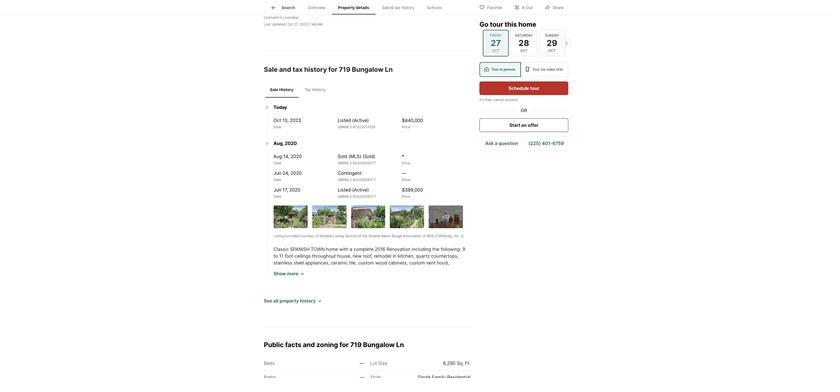 Task type: locate. For each thing, give the bounding box(es) containing it.
new up tile,
[[353, 253, 362, 259]]

2020 inside jun 17, 2020 date
[[289, 187, 301, 193]]

date for oct 13, 2023
[[274, 125, 281, 129]]

privacy
[[325, 288, 341, 293]]

2 vertical spatial an
[[369, 308, 375, 314]]

with up parking
[[398, 294, 407, 300]]

1 horizontal spatial custom
[[409, 260, 425, 266]]

electricity up 2
[[408, 294, 429, 300]]

date down aug
[[274, 161, 281, 165]]

0 vertical spatial ln
[[385, 66, 393, 74]]

date inside jun 24, 2020 date
[[274, 178, 281, 182]]

tax inside tab
[[395, 5, 401, 10]]

tour left via at the right top of page
[[533, 67, 540, 72]]

search
[[282, 5, 295, 10]]

an down which
[[369, 308, 375, 314]]

sunday 29 oct
[[545, 33, 559, 53]]

2 price from the top
[[402, 161, 410, 165]]

0 vertical spatial sale
[[382, 5, 390, 10]]

house, down appliances,
[[308, 267, 323, 273]]

sale history
[[270, 87, 294, 92]]

— inside — price
[[402, 171, 407, 176]]

1 vertical spatial yard
[[376, 288, 386, 293]]

0 horizontal spatial ln
[[385, 66, 393, 74]]

0 vertical spatial an
[[522, 122, 527, 128]]

28
[[519, 38, 529, 48]]

renovation
[[387, 247, 411, 252]]

1 vertical spatial an
[[310, 288, 315, 293]]

1 jun from the top
[[274, 171, 281, 176]]

price for $440,000
[[402, 125, 410, 129]]

0 horizontal spatial new
[[308, 274, 317, 280]]

aug 14, 2020 date
[[274, 154, 302, 165]]

None button
[[483, 30, 509, 57], [511, 30, 537, 56], [539, 30, 565, 56], [483, 30, 509, 57], [511, 30, 537, 56], [539, 30, 565, 56]]

2 vertical spatial sale
[[270, 87, 278, 92]]

baton
[[382, 234, 391, 238]]

1 horizontal spatial ln
[[396, 341, 404, 349]]

driveway
[[344, 301, 364, 307]]

jun inside jun 17, 2020 date
[[274, 187, 281, 193]]

an left offer
[[522, 122, 527, 128]]

custom down quartz
[[409, 260, 425, 266]]

date for jun 24, 2020
[[274, 178, 281, 182]]

1 horizontal spatial electricity
[[408, 294, 429, 300]]

1 horizontal spatial —
[[402, 171, 407, 176]]

ln
[[385, 66, 393, 74], [396, 341, 404, 349]]

— down * price at the left of the page
[[402, 171, 407, 176]]

stainless
[[274, 260, 293, 266]]

the
[[429, 274, 437, 280], [346, 281, 354, 286], [357, 288, 365, 293], [296, 301, 304, 307], [434, 301, 442, 307]]

porch
[[330, 308, 342, 314]]

2 tab list from the top
[[264, 81, 333, 98]]

today
[[274, 105, 287, 110]]

1 history from the left
[[279, 87, 294, 92]]

the up features
[[296, 301, 304, 307]]

list box containing tour in person
[[480, 62, 569, 77]]

throughout down town
[[312, 253, 336, 259]]

price down $389,000
[[402, 195, 410, 199]]

4 date from the top
[[274, 195, 281, 199]]

sale for sale history
[[270, 87, 278, 92]]

oct for 29
[[549, 49, 556, 53]]

1 (active) from the top
[[352, 118, 369, 123]]

beds
[[264, 361, 275, 366]]

history for &
[[402, 5, 415, 10]]

200
[[410, 288, 418, 293]]

$389,000 price
[[402, 187, 423, 199]]

date for jun 17, 2020
[[274, 195, 281, 199]]

overview tab
[[302, 1, 332, 14]]

0 horizontal spatial rear
[[355, 281, 364, 286]]

ln for public facts and zoning for 719 bungalow ln
[[396, 341, 404, 349]]

of right service
[[358, 234, 361, 238]]

wiring,
[[293, 274, 307, 280]]

401-
[[542, 141, 553, 146]]

0 horizontal spatial throughout
[[312, 253, 336, 259]]

0 vertical spatial 2023
[[300, 22, 308, 26]]

its
[[328, 301, 333, 307]]

1 vertical spatial bungalow
[[363, 341, 395, 349]]

and up shop
[[301, 288, 309, 293]]

1 horizontal spatial mature
[[439, 281, 454, 286]]

rear down heater,
[[355, 281, 364, 286]]

0 horizontal spatial to
[[274, 253, 278, 259]]

oct inside sunday 29 oct
[[549, 49, 556, 53]]

heater,
[[349, 274, 364, 280]]

2 vertical spatial history
[[300, 298, 316, 304]]

1 vertical spatial mature
[[395, 308, 410, 314]]

1 horizontal spatial house,
[[337, 253, 352, 259]]

tab list
[[264, 0, 453, 14], [264, 81, 333, 98]]

oct down 29
[[549, 49, 556, 53]]

0 horizontal spatial custom
[[358, 260, 374, 266]]

2 custom from the left
[[409, 260, 425, 266]]

realtors&reg;,
[[427, 234, 454, 238]]

#2020009377 down contingent gbrmls #2020009377
[[353, 195, 376, 199]]

ceilings
[[295, 253, 311, 259]]

1 horizontal spatial tax
[[395, 5, 401, 10]]

tax right the &
[[395, 5, 401, 10]]

0 horizontal spatial tour
[[491, 67, 499, 72]]

3 gbrmls from the top
[[338, 178, 352, 182]]

tour right schedule at the top right
[[530, 86, 539, 91]]

oct inside saturday 28 oct
[[520, 49, 528, 53]]

(active) down contingent gbrmls #2020009377
[[352, 187, 369, 193]]

2 listing from the left
[[333, 234, 344, 238]]

1 #2020009377 from the top
[[353, 161, 376, 165]]

2020 right 17,
[[289, 187, 301, 193]]

rear
[[355, 281, 364, 286], [366, 288, 375, 293]]

1 horizontal spatial to
[[352, 294, 357, 300]]

1 vertical spatial to
[[352, 294, 357, 300]]

*
[[402, 154, 405, 159]]

fruit
[[284, 315, 293, 321]]

(active) up #2023017039
[[352, 118, 369, 123]]

2023 right the 13,
[[290, 118, 301, 123]]

bungalow for public facts and zoning for 719 bungalow ln
[[363, 341, 395, 349]]

1 price from the top
[[402, 125, 410, 129]]

date up jun 17, 2020 date
[[274, 178, 281, 182]]

mature down original
[[439, 281, 454, 286]]

6759
[[553, 141, 564, 146]]

listed (active) gbrmls #2020009377
[[338, 187, 376, 199]]

all
[[273, 298, 279, 304]]

inc.
[[454, 234, 460, 238]]

2 gbrmls from the top
[[338, 161, 352, 165]]

next image
[[562, 39, 571, 48]]

0 horizontal spatial electricity
[[330, 294, 351, 300]]

2 history from the left
[[312, 87, 326, 92]]

tile up original
[[449, 267, 456, 273]]

in right ac
[[446, 294, 450, 300]]

go
[[480, 20, 489, 28]]

1 vertical spatial history
[[304, 66, 327, 74]]

a left 200
[[406, 288, 408, 293]]

3 date from the top
[[274, 178, 281, 182]]

2 (active) from the top
[[352, 187, 369, 193]]

4 price from the top
[[402, 195, 410, 199]]

friday
[[490, 33, 502, 37]]

this
[[505, 20, 517, 28]]

saturday 28 oct
[[515, 33, 533, 53]]

ft
[[321, 288, 324, 293]]

2 jun from the top
[[274, 187, 281, 193]]

home right town
[[326, 247, 338, 252]]

2020 for 14,
[[291, 154, 302, 159]]

tour inside 'option'
[[491, 67, 499, 72]]

sunday
[[545, 33, 559, 37]]

0 vertical spatial listed
[[338, 118, 351, 123]]

ask a question link
[[485, 141, 518, 146]]

tour inside option
[[533, 67, 540, 72]]

date inside oct 13, 2023 date
[[274, 125, 281, 129]]

date inside aug 14, 2020 date
[[274, 161, 281, 165]]

greater
[[369, 234, 381, 238]]

x-out button
[[510, 1, 538, 13]]

listing left service
[[333, 234, 344, 238]]

gbrmls inside contingent gbrmls #2020009377
[[338, 178, 352, 182]]

0 horizontal spatial history
[[279, 87, 294, 92]]

classic
[[274, 247, 289, 252]]

1 vertical spatial tab list
[[264, 81, 333, 98]]

price inside '$389,000 price'
[[402, 195, 410, 199]]

shop
[[299, 294, 310, 300]]

updated
[[274, 274, 292, 280]]

history inside tab
[[402, 5, 415, 10]]

tour inside button
[[530, 86, 539, 91]]

price down * at the top of the page
[[402, 161, 410, 165]]

2020 inside aug 14, 2020 date
[[291, 154, 302, 159]]

tour for tour in person
[[491, 67, 499, 72]]

has down is
[[397, 288, 404, 293]]

home up fruit
[[282, 308, 294, 314]]

2 #2020009377 from the top
[[353, 178, 376, 182]]

2023
[[300, 22, 308, 26], [290, 118, 301, 123]]

2 date from the top
[[274, 161, 281, 165]]

#2020009377 inside sold (mls) (sold) gbrmls #2020009377
[[353, 161, 376, 165]]

1 vertical spatial 2023
[[290, 118, 301, 123]]

price inside $440,000 price
[[402, 125, 410, 129]]

2 listed from the top
[[338, 187, 351, 193]]

oct inside oct 13, 2023 date
[[274, 118, 281, 123]]

oct inside friday 27 oct
[[492, 49, 500, 53]]

for up 'tax history' tab
[[329, 66, 338, 74]]

throughout up is
[[388, 274, 412, 280]]

1 listed from the top
[[338, 118, 351, 123]]

0 vertical spatial bungalow
[[352, 66, 384, 74]]

history inside dropdown button
[[300, 298, 316, 304]]

1 horizontal spatial tour
[[533, 67, 540, 72]]

$440,000 price
[[402, 118, 423, 129]]

sale for sale & tax history
[[382, 5, 390, 10]]

st.
[[273, 2, 277, 6]]

1 gbrmls from the top
[[338, 125, 352, 129]]

1 horizontal spatial rear
[[366, 288, 375, 293]]

in up updated: at the top left
[[279, 15, 282, 20]]

work
[[288, 294, 298, 300]]

history right tax
[[312, 87, 326, 92]]

tab list for the see all property history dropdown button
[[264, 81, 333, 98]]

gbrmls inside listed (active) gbrmls #2020009377
[[338, 195, 352, 199]]

of
[[316, 234, 319, 238], [358, 234, 361, 238], [423, 234, 426, 238], [376, 281, 380, 286], [464, 301, 468, 307]]

new
[[353, 253, 362, 259], [308, 274, 317, 280], [366, 274, 375, 280]]

tour
[[491, 67, 499, 72], [533, 67, 540, 72]]

tour via video chat
[[533, 67, 563, 72]]

0 vertical spatial #2020009377
[[353, 161, 376, 165]]

$389,000
[[402, 187, 423, 193]]

date up aug,
[[274, 125, 281, 129]]

2 electricity from the left
[[408, 294, 429, 300]]

addition
[[371, 267, 388, 273]]

property details tab
[[332, 1, 376, 14]]

the up it
[[357, 288, 365, 293]]

with up barn
[[428, 281, 438, 286]]

0 horizontal spatial listing
[[274, 234, 284, 238]]

2 vertical spatial #2020009377
[[353, 195, 376, 199]]

oct for 27
[[492, 49, 500, 53]]

listed inside 'listed (active) gbrmls #2023017039'
[[338, 118, 351, 123]]

1 horizontal spatial throughout
[[388, 274, 412, 280]]

— left 'lot'
[[360, 361, 365, 366]]

the down subway
[[429, 274, 437, 280]]

0 vertical spatial tab list
[[264, 0, 453, 14]]

bungalow
[[352, 66, 384, 74], [363, 341, 395, 349]]

gas
[[319, 274, 326, 280]]

with left fruit
[[274, 315, 283, 321]]

0 horizontal spatial tax
[[293, 66, 303, 74]]

a
[[495, 141, 498, 146], [350, 247, 353, 252], [406, 288, 408, 293], [314, 308, 317, 314]]

show more button
[[274, 271, 304, 277]]

1 horizontal spatial tile
[[449, 267, 456, 273]]

date for aug 14, 2020
[[274, 161, 281, 165]]

0 horizontal spatial an
[[310, 288, 315, 293]]

0 horizontal spatial yard
[[365, 281, 374, 286]]

favorite button
[[475, 1, 507, 13]]

barn
[[429, 288, 439, 293]]

2 tile from the left
[[449, 267, 456, 273]]

history up today
[[279, 87, 294, 92]]

gbrmls inside 'listed (active) gbrmls #2023017039'
[[338, 125, 352, 129]]

has down ft
[[321, 294, 329, 300]]

1 tile from the left
[[414, 267, 421, 273]]

0 vertical spatial tour
[[490, 20, 503, 28]]

in left person
[[500, 67, 503, 72]]

1 vertical spatial 719
[[350, 341, 362, 349]]

1 vertical spatial tour
[[530, 86, 539, 91]]

0 vertical spatial mature
[[439, 281, 454, 286]]

24,
[[283, 171, 289, 176]]

3 price from the top
[[402, 178, 410, 182]]

own
[[334, 301, 343, 307]]

property
[[280, 298, 299, 304]]

listed inside listed (active) gbrmls #2020009377
[[338, 187, 351, 193]]

2 tour from the left
[[533, 67, 540, 72]]

0 vertical spatial tax
[[395, 5, 401, 10]]

0 horizontal spatial tour
[[490, 20, 503, 28]]

0 horizontal spatial —
[[360, 361, 365, 366]]

0 vertical spatial —
[[402, 171, 407, 176]]

price down $440,000
[[402, 125, 410, 129]]

gbrmls down sold
[[338, 161, 352, 165]]

1 horizontal spatial tour
[[530, 86, 539, 91]]

rear up window
[[366, 288, 375, 293]]

sale left the &
[[382, 5, 390, 10]]

&
[[391, 5, 394, 10]]

history
[[279, 87, 294, 92], [312, 87, 326, 92]]

oct down "27"
[[492, 49, 500, 53]]

gbrmls down contingent gbrmls #2020009377
[[338, 195, 352, 199]]

3 #2020009377 from the top
[[353, 195, 376, 199]]

0 vertical spatial rear
[[355, 281, 364, 286]]

for left 2
[[411, 301, 417, 307]]

1 horizontal spatial history
[[312, 87, 326, 92]]

an
[[522, 122, 527, 128], [310, 288, 315, 293], [369, 308, 375, 314]]

tax history tab
[[299, 83, 332, 97]]

(active) inside 'listed (active) gbrmls #2023017039'
[[352, 118, 369, 123]]

property details
[[338, 5, 369, 10]]

sale up today
[[270, 87, 278, 92]]

new up the were
[[308, 274, 317, 280]]

tax for and
[[293, 66, 303, 74]]

to left 11
[[274, 253, 278, 259]]

0 vertical spatial jun
[[274, 171, 281, 176]]

1 vertical spatial jun
[[274, 187, 281, 193]]

lot size
[[370, 361, 387, 366]]

house, up ceramic
[[337, 253, 352, 259]]

to left it
[[352, 294, 357, 300]]

2 horizontal spatial new
[[366, 274, 375, 280]]

listing left provided
[[274, 234, 284, 238]]

0 horizontal spatial tile
[[414, 267, 421, 273]]

1 vertical spatial listed
[[338, 187, 351, 193]]

oct down 28
[[520, 49, 528, 53]]

#2020009377 down (sold)
[[353, 161, 376, 165]]

tab list containing search
[[264, 0, 453, 14]]

question
[[499, 141, 518, 146]]

for right it
[[362, 294, 368, 300]]

mature
[[439, 281, 454, 286], [395, 308, 410, 314]]

schedule tour button
[[480, 82, 569, 95]]

listed for jun 17, 2020
[[338, 187, 351, 193]]

new left paint
[[366, 274, 375, 280]]

landscaping
[[274, 288, 300, 293]]

a left complete on the bottom left of the page
[[350, 247, 353, 252]]

tax history
[[305, 87, 326, 92]]

1 vertical spatial #2020009377
[[353, 178, 376, 182]]

(active) for $440,000
[[352, 118, 369, 123]]

licensed
[[264, 15, 279, 20]]

mature down parking
[[395, 308, 410, 314]]

1 vertical spatial tax
[[293, 66, 303, 74]]

1 horizontal spatial new
[[353, 253, 362, 259]]

oct left 27,
[[288, 22, 293, 26]]

classic spanish town home with a complete 2016 renovation including the following: 9 to 11 foot ceilings throughout house, new roof, remodel in kitchen, quartz countertops, stainless steel appliances, ceramic tile, custom wood cabinets, custom vent hood, plumbing under house, full second bathroom addition with penny tile and subway tile updated wiring, new gas hot water heater, new paint throughout house. the original hardwood floors were refinished. the rear yard of the home is enclosed with mature landscaping and an 8 ft privacy fence. the rear yard also has a 200 sqft barn style storage room/ work shop that has electricity to it for window unit. with electricity and ac in backyard. the home has its own driveway which can fit parking for 2 cars. the elevation of the home features a front porch overlooking an amazing mature landscaped courtyard with fruit producing blood orange tree.
[[274, 247, 468, 321]]

tax up the sale history on the top left
[[293, 66, 303, 74]]

1 horizontal spatial an
[[369, 308, 375, 314]]

history right the &
[[402, 5, 415, 10]]

including
[[412, 247, 431, 252]]

719 for zoning
[[350, 341, 362, 349]]

#2020009377 up listed (active) gbrmls #2020009377
[[353, 178, 376, 182]]

which
[[365, 301, 378, 307]]

jun inside jun 24, 2020 date
[[274, 171, 281, 176]]

0 vertical spatial 719
[[339, 66, 351, 74]]

1 vertical spatial (active)
[[352, 187, 369, 193]]

— for — price
[[402, 171, 407, 176]]

price
[[402, 125, 410, 129], [402, 161, 410, 165], [402, 178, 410, 182], [402, 195, 410, 199]]

1 horizontal spatial listing
[[333, 234, 344, 238]]

remodel
[[374, 253, 392, 259]]

tour for go
[[490, 20, 503, 28]]

oct left the 13,
[[274, 118, 281, 123]]

27,
[[294, 22, 299, 26]]

price for —
[[402, 178, 410, 182]]

1 tab list from the top
[[264, 0, 453, 14]]

an left 8
[[310, 288, 315, 293]]

see
[[264, 298, 272, 304]]

tab list containing sale history
[[264, 81, 333, 98]]

2020 inside jun 24, 2020 date
[[291, 171, 302, 176]]

4 gbrmls from the top
[[338, 195, 352, 199]]

jun left 17,
[[274, 187, 281, 193]]

0 vertical spatial (active)
[[352, 118, 369, 123]]

with up ceramic
[[340, 247, 349, 252]]

for right the zoning
[[340, 341, 349, 349]]

#2020009377 inside listed (active) gbrmls #2020009377
[[353, 195, 376, 199]]

jun left 24,
[[274, 171, 281, 176]]

sale up the sale history on the top left
[[264, 66, 278, 74]]

2 horizontal spatial an
[[522, 122, 527, 128]]

0 vertical spatial history
[[402, 5, 415, 10]]

gbrmls down contingent
[[338, 178, 352, 182]]

sale
[[382, 5, 390, 10], [264, 66, 278, 74], [270, 87, 278, 92]]

1 vertical spatial sale
[[264, 66, 278, 74]]

sale & tax history
[[382, 5, 415, 10]]

sale inside sale history tab
[[270, 87, 278, 92]]

anytime
[[505, 98, 518, 102]]

jun for jun 24, 2020
[[274, 171, 281, 176]]

2020 right 24,
[[291, 171, 302, 176]]

1 vertical spatial ln
[[396, 341, 404, 349]]

tour in person option
[[480, 62, 521, 77]]

sale inside sale & tax history tab
[[382, 5, 390, 10]]

aug, 2020
[[274, 141, 297, 146]]

2020 right "14,"
[[291, 154, 302, 159]]

tour
[[490, 20, 503, 28], [530, 86, 539, 91]]

0 horizontal spatial mature
[[395, 308, 410, 314]]

tax for &
[[395, 5, 401, 10]]

0 vertical spatial to
[[274, 253, 278, 259]]

tile up house.
[[414, 267, 421, 273]]

#2023017039
[[353, 125, 376, 129]]

(active) inside listed (active) gbrmls #2020009377
[[352, 187, 369, 193]]

in up "cabinets,"
[[393, 253, 397, 259]]

date inside jun 17, 2020 date
[[274, 195, 281, 199]]

1 vertical spatial —
[[360, 361, 365, 366]]

0 horizontal spatial house,
[[308, 267, 323, 273]]

list box
[[480, 62, 569, 77]]

1 date from the top
[[274, 125, 281, 129]]

history up tax history
[[304, 66, 327, 74]]

gbrmls left #2023017039
[[338, 125, 352, 129]]

cars.
[[422, 301, 433, 307]]

1 tour from the left
[[491, 67, 499, 72]]

2023 right 27,
[[300, 22, 308, 26]]

tab list for x-out button
[[264, 0, 453, 14]]



Task type: vqa. For each thing, say whether or not it's contained in the screenshot.


Task type: describe. For each thing, give the bounding box(es) containing it.
ask
[[485, 141, 494, 146]]

wood
[[375, 260, 387, 266]]

oct 13, 2023 date
[[274, 118, 301, 129]]

2
[[418, 301, 421, 307]]

listed for oct 13, 2023
[[338, 118, 351, 123]]

contingent
[[338, 171, 362, 176]]

2023 inside "2831 st. claude ave new orleans, la 70117 licensed in louisiana last updated: oct 27, 2023 7:44 am"
[[300, 22, 308, 26]]

2 vertical spatial has
[[319, 301, 327, 307]]

(active) for $389,000
[[352, 187, 369, 193]]

under
[[295, 267, 307, 273]]

cabinets,
[[389, 260, 408, 266]]

association
[[403, 234, 422, 238]]

and up the sale history on the top left
[[279, 66, 291, 74]]

see all property history button
[[264, 298, 322, 305]]

show
[[274, 271, 286, 277]]

or
[[521, 108, 527, 113]]

it's free, cancel anytime
[[480, 98, 518, 102]]

of left multiple
[[316, 234, 319, 238]]

the down ac
[[434, 301, 442, 307]]

plumbing
[[274, 267, 293, 273]]

show more
[[274, 271, 299, 277]]

countertops,
[[431, 253, 459, 259]]

also
[[387, 288, 396, 293]]

in inside "2831 st. claude ave new orleans, la 70117 licensed in louisiana last updated: oct 27, 2023 7:44 am"
[[279, 15, 282, 20]]

can
[[379, 301, 387, 307]]

tour for tour via video chat
[[533, 67, 540, 72]]

appliances,
[[305, 260, 330, 266]]

blood
[[317, 315, 329, 321]]

2020 for 24,
[[291, 171, 302, 176]]

price for $389,000
[[402, 195, 410, 199]]

of down paint
[[376, 281, 380, 286]]

sqft
[[419, 288, 428, 293]]

sale history tab
[[265, 83, 299, 97]]

chat
[[556, 67, 563, 72]]

ln for sale and tax history for 719 bungalow ln
[[385, 66, 393, 74]]

14,
[[283, 154, 290, 159]]

listing provided courtesy of multiple listing service of the greater baton rouge association of realtors&reg;, inc. (gbrmls)
[[274, 234, 478, 238]]

an inside button
[[522, 122, 527, 128]]

more
[[287, 271, 299, 277]]

0 vertical spatial throughout
[[312, 253, 336, 259]]

(sold)
[[363, 154, 376, 159]]

70117
[[292, 8, 301, 13]]

sq.
[[457, 361, 464, 366]]

with down "cabinets,"
[[390, 267, 399, 273]]

listed (active) gbrmls #2023017039
[[338, 118, 376, 129]]

ft.
[[465, 361, 471, 366]]

a left front
[[314, 308, 317, 314]]

in inside 'option'
[[500, 67, 503, 72]]

la
[[287, 8, 291, 13]]

subway
[[431, 267, 448, 273]]

9
[[463, 247, 466, 252]]

out
[[526, 5, 533, 10]]

see all property history
[[264, 298, 316, 304]]

overlooking
[[343, 308, 368, 314]]

719 for history
[[339, 66, 351, 74]]

price for *
[[402, 161, 410, 165]]

penny
[[400, 267, 413, 273]]

and down barn
[[430, 294, 439, 300]]

public facts and zoning for 719 bungalow ln
[[264, 341, 404, 349]]

aug
[[274, 154, 282, 159]]

tile,
[[349, 260, 357, 266]]

history for tax history
[[312, 87, 326, 92]]

sale and tax history for 719 bungalow ln
[[264, 66, 393, 74]]

second
[[332, 267, 348, 273]]

gbrmls inside sold (mls) (sold) gbrmls #2020009377
[[338, 161, 352, 165]]

home down that
[[306, 301, 318, 307]]

tree.
[[347, 315, 357, 321]]

updated:
[[272, 22, 287, 26]]

full
[[324, 267, 331, 273]]

house.
[[413, 274, 427, 280]]

parking
[[394, 301, 410, 307]]

the up countertops,
[[433, 247, 440, 252]]

tour for schedule
[[530, 86, 539, 91]]

1 vertical spatial rear
[[366, 288, 375, 293]]

room/
[[274, 294, 286, 300]]

1 vertical spatial house,
[[308, 267, 323, 273]]

2016
[[375, 247, 386, 252]]

lot
[[370, 361, 377, 366]]

schedule tour
[[509, 86, 539, 91]]

1 custom from the left
[[358, 260, 374, 266]]

aug,
[[274, 141, 284, 146]]

start an offer
[[510, 122, 539, 128]]

schools tab
[[421, 1, 448, 14]]

(225) 401-6759 link
[[529, 141, 564, 146]]

history for all
[[300, 298, 316, 304]]

of right association
[[423, 234, 426, 238]]

and down vent
[[422, 267, 430, 273]]

floors
[[297, 281, 309, 286]]

and right facts
[[303, 341, 315, 349]]

history for sale history
[[279, 87, 294, 92]]

jun for jun 17, 2020
[[274, 187, 281, 193]]

share
[[553, 5, 564, 10]]

home up saturday
[[519, 20, 537, 28]]

#2020009377 inside contingent gbrmls #2020009377
[[353, 178, 376, 182]]

sale for sale and tax history for 719 bungalow ln
[[264, 66, 278, 74]]

it's
[[480, 98, 484, 102]]

the up fence.
[[346, 281, 354, 286]]

6,290
[[443, 361, 456, 366]]

sold
[[338, 154, 347, 159]]

vent
[[427, 260, 436, 266]]

home up 'also'
[[390, 281, 402, 286]]

fit
[[388, 301, 392, 307]]

2023 inside oct 13, 2023 date
[[290, 118, 301, 123]]

amazing
[[376, 308, 394, 314]]

zoning
[[317, 341, 338, 349]]

2020 right aug,
[[285, 141, 297, 146]]

courtyard
[[438, 308, 459, 314]]

the down paint
[[381, 281, 388, 286]]

2020 for 17,
[[289, 187, 301, 193]]

foot
[[285, 253, 293, 259]]

0 vertical spatial has
[[397, 288, 404, 293]]

1 listing from the left
[[274, 234, 284, 238]]

landscaped
[[412, 308, 436, 314]]

oct inside "2831 st. claude ave new orleans, la 70117 licensed in louisiana last updated: oct 27, 2023 7:44 am"
[[288, 22, 293, 26]]

— price
[[402, 171, 410, 182]]

bungalow for sale and tax history for 719 bungalow ln
[[352, 66, 384, 74]]

hood,
[[437, 260, 449, 266]]

person
[[504, 67, 515, 72]]

overview
[[308, 5, 326, 10]]

0 vertical spatial house,
[[337, 253, 352, 259]]

1 electricity from the left
[[330, 294, 351, 300]]

features
[[295, 308, 313, 314]]

tour via video chat option
[[521, 62, 569, 77]]

oct for 28
[[520, 49, 528, 53]]

the down the all
[[274, 308, 281, 314]]

(gbrmls)
[[461, 234, 478, 238]]

1 horizontal spatial yard
[[376, 288, 386, 293]]

— for —
[[360, 361, 365, 366]]

am
[[317, 22, 323, 26]]

13,
[[283, 118, 289, 123]]

1 vertical spatial throughout
[[388, 274, 412, 280]]

1 vertical spatial has
[[321, 294, 329, 300]]

history for and
[[304, 66, 327, 74]]

saturday
[[515, 33, 533, 37]]

a right 'ask'
[[495, 141, 498, 146]]

tour in person
[[491, 67, 515, 72]]

sale & tax history tab
[[376, 1, 421, 14]]

the left greater
[[362, 234, 368, 238]]

0 vertical spatial yard
[[365, 281, 374, 286]]

2831 st. claude ave new orleans, la 70117 licensed in louisiana last updated: oct 27, 2023 7:44 am
[[264, 2, 323, 26]]

multiple
[[320, 234, 333, 238]]

start an offer button
[[480, 118, 569, 132]]

unit.
[[387, 294, 396, 300]]

of right elevation
[[464, 301, 468, 307]]



